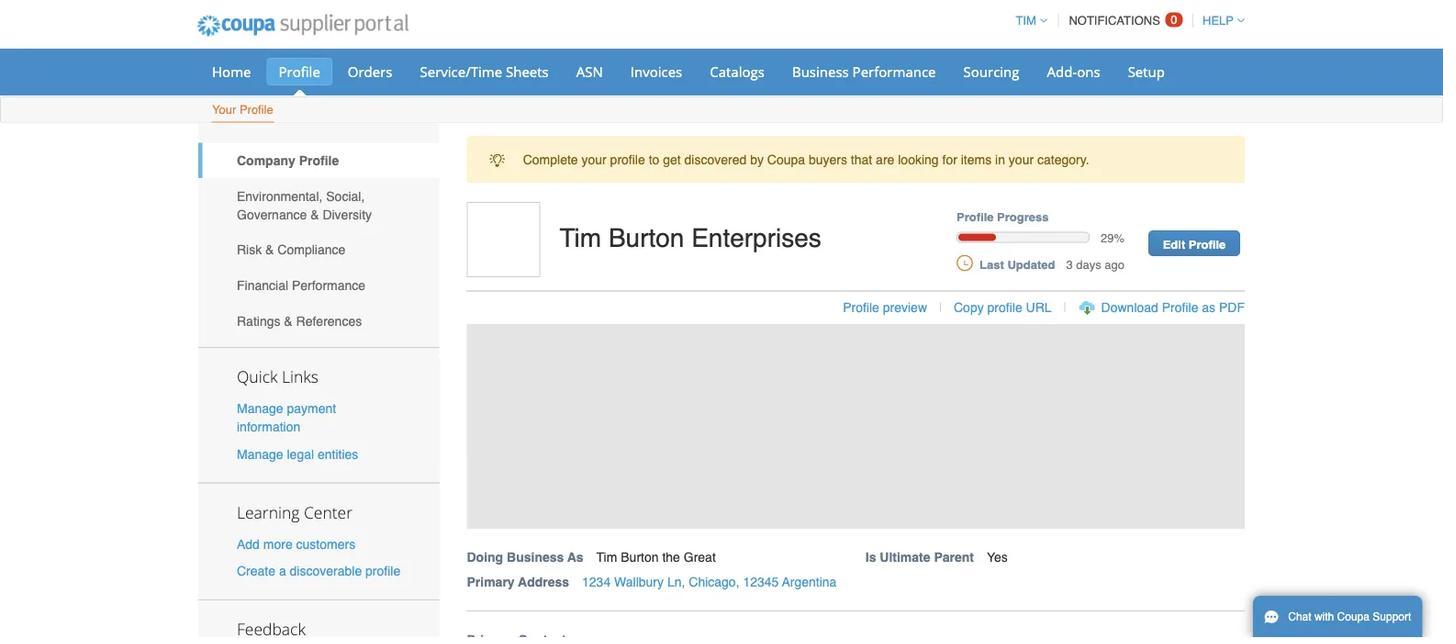 Task type: describe. For each thing, give the bounding box(es) containing it.
profile inside button
[[1162, 300, 1198, 315]]

center
[[304, 501, 353, 523]]

chat
[[1288, 610, 1311, 623]]

help link
[[1194, 14, 1245, 28]]

business performance
[[792, 62, 936, 81]]

ago
[[1105, 258, 1125, 271]]

coupa inside alert
[[767, 152, 805, 167]]

profile preview
[[843, 300, 927, 315]]

social,
[[326, 189, 365, 203]]

your profile link
[[211, 99, 274, 123]]

with
[[1315, 610, 1334, 623]]

manage payment information
[[237, 401, 336, 434]]

1234 wallbury ln, chicago, 12345 argentina
[[582, 575, 837, 590]]

create a discoverable profile
[[237, 563, 400, 578]]

is
[[865, 550, 876, 565]]

burton for enterprises
[[609, 223, 684, 253]]

complete your profile to get discovered by coupa buyers that are looking for items in your category. alert
[[467, 136, 1245, 183]]

category.
[[1037, 152, 1089, 167]]

environmental, social, governance & diversity link
[[198, 178, 439, 232]]

entities
[[318, 447, 358, 461]]

12345
[[743, 575, 779, 590]]

doing
[[467, 550, 503, 565]]

performance for financial performance
[[292, 278, 365, 293]]

1234 wallbury ln, chicago, 12345 argentina link
[[582, 575, 837, 590]]

legal
[[287, 447, 314, 461]]

asn link
[[564, 58, 615, 85]]

manage legal entities link
[[237, 447, 358, 461]]

profile link
[[267, 58, 332, 85]]

copy profile url button
[[954, 298, 1052, 316]]

service/time
[[420, 62, 502, 81]]

financial
[[237, 278, 288, 293]]

profile left preview
[[843, 300, 879, 315]]

copy profile url
[[954, 300, 1052, 315]]

company
[[237, 153, 295, 168]]

performance for business performance
[[852, 62, 936, 81]]

service/time sheets link
[[408, 58, 561, 85]]

environmental,
[[237, 189, 323, 203]]

governance
[[237, 207, 307, 222]]

complete
[[523, 152, 578, 167]]

2 your from the left
[[1009, 152, 1034, 167]]

risk & compliance link
[[198, 232, 439, 268]]

to
[[649, 152, 659, 167]]

profile up social,
[[299, 153, 339, 168]]

setup
[[1128, 62, 1165, 81]]

tim burton enterprises
[[560, 223, 821, 253]]

profile inside copy profile url button
[[987, 300, 1022, 315]]

profile down the coupa supplier portal image
[[279, 62, 320, 81]]

sourcing
[[963, 62, 1019, 81]]

add-
[[1047, 62, 1077, 81]]

business inside business performance link
[[792, 62, 849, 81]]

references
[[296, 313, 362, 328]]

enterprises
[[691, 223, 821, 253]]

updated
[[1007, 258, 1055, 271]]

add more customers
[[237, 537, 355, 551]]

download profile as pdf
[[1101, 300, 1245, 315]]

looking
[[898, 152, 939, 167]]

& for compliance
[[265, 242, 274, 257]]

complete your profile to get discovered by coupa buyers that are looking for items in your category.
[[523, 152, 1089, 167]]

manage for manage payment information
[[237, 401, 283, 416]]

edit
[[1163, 237, 1185, 251]]

risk
[[237, 242, 262, 257]]

information
[[237, 420, 300, 434]]

wallbury
[[614, 575, 664, 590]]

by
[[750, 152, 764, 167]]

financial performance link
[[198, 268, 439, 303]]

orders link
[[336, 58, 404, 85]]

tim burton enterprises banner
[[460, 202, 1264, 612]]

days
[[1076, 258, 1101, 271]]

0
[[1171, 13, 1177, 27]]

parent
[[934, 550, 974, 565]]

address
[[518, 575, 569, 590]]

diversity
[[323, 207, 372, 222]]

29%
[[1101, 231, 1125, 245]]

navigation containing notifications 0
[[1007, 3, 1245, 39]]

buyers
[[809, 152, 847, 167]]

financial performance
[[237, 278, 365, 293]]

learning
[[237, 501, 300, 523]]

customers
[[296, 537, 355, 551]]

doing business as
[[467, 550, 583, 565]]

1 your from the left
[[582, 152, 607, 167]]

are
[[876, 152, 894, 167]]

for
[[942, 152, 957, 167]]

create
[[237, 563, 275, 578]]

payment
[[287, 401, 336, 416]]

profile preview link
[[843, 300, 927, 315]]

add
[[237, 537, 260, 551]]



Task type: locate. For each thing, give the bounding box(es) containing it.
coupa supplier portal image
[[185, 3, 421, 49]]

burton for the
[[621, 550, 659, 565]]

0 vertical spatial burton
[[609, 223, 684, 253]]

tim inside navigation
[[1016, 14, 1036, 28]]

chat with coupa support button
[[1253, 596, 1422, 638]]

argentina
[[782, 575, 837, 590]]

sheets
[[506, 62, 549, 81]]

coupa right by
[[767, 152, 805, 167]]

navigation
[[1007, 3, 1245, 39]]

notifications 0
[[1069, 13, 1177, 28]]

1 vertical spatial business
[[507, 550, 564, 565]]

asn
[[576, 62, 603, 81]]

0 vertical spatial tim
[[1016, 14, 1036, 28]]

the
[[662, 550, 680, 565]]

company profile link
[[198, 143, 439, 178]]

business right catalogs
[[792, 62, 849, 81]]

1 horizontal spatial &
[[284, 313, 293, 328]]

2 horizontal spatial profile
[[987, 300, 1022, 315]]

tim right 'tim burton enterprises' image
[[560, 223, 601, 253]]

performance inside business performance link
[[852, 62, 936, 81]]

1 vertical spatial performance
[[292, 278, 365, 293]]

ratings & references
[[237, 313, 362, 328]]

business performance link
[[780, 58, 948, 85]]

1 horizontal spatial profile
[[610, 152, 645, 167]]

home link
[[200, 58, 263, 85]]

is ultimate parent
[[865, 550, 974, 565]]

yes
[[987, 550, 1008, 565]]

1 vertical spatial coupa
[[1337, 610, 1370, 623]]

tim up 1234
[[596, 550, 617, 565]]

1 manage from the top
[[237, 401, 283, 416]]

0 vertical spatial performance
[[852, 62, 936, 81]]

1 vertical spatial burton
[[621, 550, 659, 565]]

profile left as
[[1162, 300, 1198, 315]]

catalogs link
[[698, 58, 777, 85]]

profile right discoverable
[[365, 563, 400, 578]]

2 vertical spatial profile
[[365, 563, 400, 578]]

that
[[851, 152, 872, 167]]

profile left url
[[987, 300, 1022, 315]]

& inside environmental, social, governance & diversity
[[310, 207, 319, 222]]

business up address
[[507, 550, 564, 565]]

profile left to
[[610, 152, 645, 167]]

manage legal entities
[[237, 447, 358, 461]]

tim burton the great
[[596, 550, 716, 565]]

create a discoverable profile link
[[237, 563, 400, 578]]

0 vertical spatial profile
[[610, 152, 645, 167]]

2 vertical spatial &
[[284, 313, 293, 328]]

risk & compliance
[[237, 242, 345, 257]]

tim up sourcing on the top right of the page
[[1016, 14, 1036, 28]]

& right risk
[[265, 242, 274, 257]]

1 vertical spatial profile
[[987, 300, 1022, 315]]

0 horizontal spatial performance
[[292, 278, 365, 293]]

manage inside manage payment information
[[237, 401, 283, 416]]

&
[[310, 207, 319, 222], [265, 242, 274, 257], [284, 313, 293, 328]]

0 horizontal spatial your
[[582, 152, 607, 167]]

tim for tim burton enterprises
[[560, 223, 601, 253]]

a
[[279, 563, 286, 578]]

performance inside financial performance link
[[292, 278, 365, 293]]

invoices link
[[619, 58, 694, 85]]

setup link
[[1116, 58, 1177, 85]]

& right ratings
[[284, 313, 293, 328]]

0 vertical spatial business
[[792, 62, 849, 81]]

pdf
[[1219, 300, 1245, 315]]

add-ons link
[[1035, 58, 1112, 85]]

1 vertical spatial tim
[[560, 223, 601, 253]]

your right "in"
[[1009, 152, 1034, 167]]

discovered
[[684, 152, 747, 167]]

coupa
[[767, 152, 805, 167], [1337, 610, 1370, 623]]

profile inside complete your profile to get discovered by coupa buyers that are looking for items in your category. alert
[[610, 152, 645, 167]]

last updated
[[980, 258, 1055, 271]]

& left diversity
[[310, 207, 319, 222]]

burton down to
[[609, 223, 684, 253]]

your
[[582, 152, 607, 167], [1009, 152, 1034, 167]]

0 horizontal spatial coupa
[[767, 152, 805, 167]]

manage for manage legal entities
[[237, 447, 283, 461]]

2 horizontal spatial &
[[310, 207, 319, 222]]

edit profile link
[[1148, 230, 1240, 256]]

manage down information
[[237, 447, 283, 461]]

0 vertical spatial &
[[310, 207, 319, 222]]

your right complete
[[582, 152, 607, 167]]

2 vertical spatial tim
[[596, 550, 617, 565]]

business inside tim burton enterprises banner
[[507, 550, 564, 565]]

copy
[[954, 300, 984, 315]]

profile right your
[[239, 103, 273, 117]]

as
[[567, 550, 583, 565]]

in
[[995, 152, 1005, 167]]

1 vertical spatial &
[[265, 242, 274, 257]]

performance
[[852, 62, 936, 81], [292, 278, 365, 293]]

items
[[961, 152, 992, 167]]

profile left the progress
[[957, 210, 994, 223]]

1234
[[582, 575, 611, 590]]

support
[[1373, 610, 1411, 623]]

tim link
[[1007, 14, 1047, 28]]

3 days ago
[[1066, 258, 1125, 271]]

0 horizontal spatial business
[[507, 550, 564, 565]]

sourcing link
[[952, 58, 1031, 85]]

1 vertical spatial manage
[[237, 447, 283, 461]]

catalogs
[[710, 62, 765, 81]]

performance up are
[[852, 62, 936, 81]]

0 horizontal spatial &
[[265, 242, 274, 257]]

tim for tim
[[1016, 14, 1036, 28]]

more
[[263, 537, 293, 551]]

coupa inside button
[[1337, 610, 1370, 623]]

chicago,
[[689, 575, 739, 590]]

your
[[212, 103, 236, 117]]

ratings & references link
[[198, 303, 439, 339]]

progress
[[997, 210, 1049, 223]]

get
[[663, 152, 681, 167]]

tim burton enterprises image
[[467, 202, 540, 277]]

tim for tim burton the great
[[596, 550, 617, 565]]

1 horizontal spatial performance
[[852, 62, 936, 81]]

burton up wallbury
[[621, 550, 659, 565]]

profile
[[279, 62, 320, 81], [239, 103, 273, 117], [299, 153, 339, 168], [957, 210, 994, 223], [1189, 237, 1226, 251], [843, 300, 879, 315], [1162, 300, 1198, 315]]

orders
[[348, 62, 392, 81]]

as
[[1202, 300, 1216, 315]]

great
[[684, 550, 716, 565]]

profile right edit
[[1189, 237, 1226, 251]]

0 vertical spatial coupa
[[767, 152, 805, 167]]

compliance
[[278, 242, 345, 257]]

background image
[[467, 324, 1245, 529]]

download profile as pdf button
[[1101, 298, 1245, 316]]

invoices
[[630, 62, 682, 81]]

0 vertical spatial manage
[[237, 401, 283, 416]]

coupa right with
[[1337, 610, 1370, 623]]

performance up references
[[292, 278, 365, 293]]

0 horizontal spatial profile
[[365, 563, 400, 578]]

edit profile
[[1163, 237, 1226, 251]]

& for references
[[284, 313, 293, 328]]

add-ons
[[1047, 62, 1100, 81]]

primary address
[[467, 575, 569, 590]]

preview
[[883, 300, 927, 315]]

2 manage from the top
[[237, 447, 283, 461]]

manage up information
[[237, 401, 283, 416]]

primary
[[467, 575, 515, 590]]

links
[[282, 366, 318, 388]]

manage payment information link
[[237, 401, 336, 434]]

chat with coupa support
[[1288, 610, 1411, 623]]

3
[[1066, 258, 1073, 271]]

1 horizontal spatial your
[[1009, 152, 1034, 167]]

1 horizontal spatial business
[[792, 62, 849, 81]]

tim
[[1016, 14, 1036, 28], [560, 223, 601, 253], [596, 550, 617, 565]]

ratings
[[237, 313, 280, 328]]

ultimate
[[880, 550, 930, 565]]

1 horizontal spatial coupa
[[1337, 610, 1370, 623]]



Task type: vqa. For each thing, say whether or not it's contained in the screenshot.
Management
no



